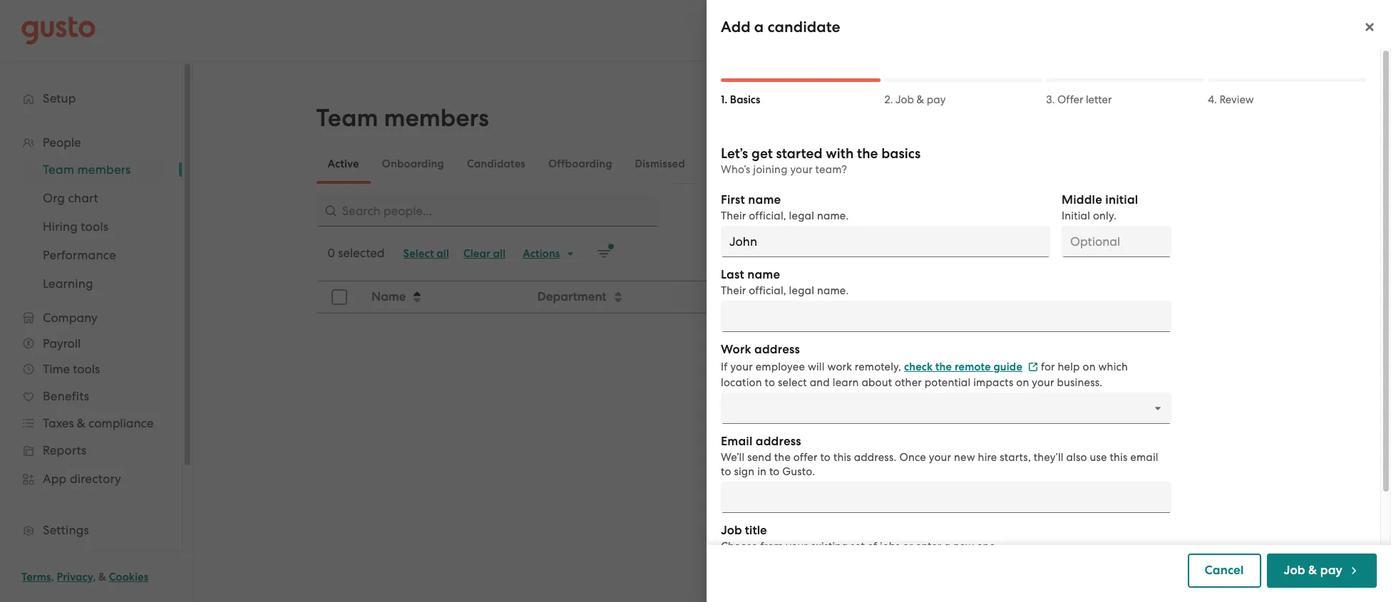 Task type: describe. For each thing, give the bounding box(es) containing it.
will
[[808, 361, 825, 374]]

who's
[[721, 163, 750, 176]]

candidate
[[768, 18, 841, 36]]

email address we'll send the offer to this address. once your new hire starts, they'll also use this email to sign in to gusto.
[[721, 434, 1159, 478]]

job inside job title choose from your existing set of jobs or enter a new one.
[[721, 523, 742, 538]]

add a candidate
[[721, 18, 841, 36]]

sign
[[734, 466, 755, 478]]

to right the in
[[769, 466, 780, 478]]

team
[[316, 103, 378, 133]]

active button
[[316, 147, 370, 181]]

jobs
[[880, 541, 900, 553]]

clear all button
[[456, 242, 513, 265]]

existing
[[810, 541, 848, 553]]

we'll
[[721, 451, 745, 464]]

select all
[[403, 247, 449, 260]]

all for clear all
[[493, 247, 506, 260]]

official, for last name
[[749, 285, 786, 297]]

add a candidate dialog
[[707, 0, 1391, 603]]

members
[[384, 103, 489, 133]]

if your employee will work remotely,
[[721, 361, 901, 374]]

job title choose from your existing set of jobs or enter a new one.
[[721, 523, 998, 553]]

Email address email field
[[721, 482, 1172, 513]]

new inside email address we'll send the offer to this address. once your new hire starts, they'll also use this email to sign in to gusto.
[[954, 451, 975, 464]]

in
[[757, 466, 767, 478]]

1 , from the left
[[51, 571, 54, 584]]

middle initial initial only.
[[1062, 193, 1138, 222]]

team members
[[316, 103, 489, 133]]

location
[[721, 377, 762, 389]]

Select all rows on this page checkbox
[[323, 282, 355, 313]]

cancel
[[1205, 563, 1244, 578]]

terms link
[[21, 571, 51, 584]]

initial
[[1062, 210, 1090, 222]]

send
[[747, 451, 772, 464]]

select all button
[[396, 242, 456, 265]]

terms
[[21, 571, 51, 584]]

address.
[[854, 451, 897, 464]]

joining
[[753, 163, 788, 176]]

choose
[[721, 541, 758, 553]]

job & pay inside the dialog main content "element"
[[896, 93, 946, 106]]

name for last name
[[747, 267, 780, 282]]

2 , from the left
[[93, 571, 96, 584]]

team members tab list
[[316, 144, 1258, 184]]

one.
[[977, 541, 998, 553]]

remote
[[955, 361, 991, 374]]

dismissed button
[[624, 147, 697, 181]]

all for select all
[[437, 247, 449, 260]]

your inside email address we'll send the offer to this address. once your new hire starts, they'll also use this email to sign in to gusto.
[[929, 451, 951, 464]]

basics
[[730, 93, 760, 106]]

privacy
[[57, 571, 93, 584]]

your inside 'for help on which location to select and learn about other potential impacts on your business.'
[[1032, 377, 1054, 389]]

dismissed
[[635, 158, 685, 170]]

email
[[1130, 451, 1159, 464]]

if
[[721, 361, 728, 374]]

offboarding button
[[537, 147, 624, 181]]

basics
[[881, 145, 921, 162]]

for help on which location to select and learn about other potential impacts on your business.
[[721, 361, 1128, 389]]

department
[[537, 290, 606, 304]]

1 vertical spatial the
[[935, 361, 952, 374]]

name
[[371, 290, 406, 304]]

terms , privacy , & cookies
[[21, 571, 149, 584]]

to right offer
[[820, 451, 831, 464]]

found
[[821, 444, 855, 458]]

title
[[745, 523, 767, 538]]

your inside job title choose from your existing set of jobs or enter a new one.
[[786, 541, 808, 553]]

home image
[[21, 16, 96, 45]]

with
[[826, 145, 854, 162]]

cancel button
[[1188, 554, 1261, 588]]

no people found
[[759, 444, 855, 458]]

hire
[[978, 451, 997, 464]]

initial
[[1105, 193, 1138, 208]]

department button
[[529, 282, 775, 312]]

first
[[721, 193, 745, 208]]

offboarding
[[548, 158, 612, 170]]

business.
[[1057, 377, 1103, 389]]

their for last
[[721, 285, 746, 297]]

potential
[[925, 377, 971, 389]]

active
[[328, 158, 359, 170]]

job & pay inside button
[[1284, 563, 1343, 578]]

let's get started with the basics who's joining your team?
[[721, 145, 921, 176]]

guide
[[994, 361, 1023, 374]]

1 horizontal spatial job
[[896, 93, 914, 106]]

pay inside button
[[1320, 563, 1343, 578]]

to inside 'for help on which location to select and learn about other potential impacts on your business.'
[[765, 377, 775, 389]]

email
[[721, 434, 753, 449]]

employment type
[[937, 290, 1036, 304]]

which
[[1099, 361, 1128, 374]]

of
[[867, 541, 877, 553]]

check the remote guide link
[[904, 361, 1038, 374]]

account menu element
[[1116, 0, 1370, 61]]

clear all
[[463, 247, 506, 260]]

and
[[810, 377, 830, 389]]

onboarding
[[382, 158, 444, 170]]

offer letter
[[1058, 93, 1112, 106]]

remotely,
[[855, 361, 901, 374]]



Task type: vqa. For each thing, say whether or not it's contained in the screenshot.
FILING within Your filing address is the one Gusto will use to pay and file your taxes. It should match the address you have on file with the IRS as your company's mailing address. Tax agencies will also use this as your company's primary mailing address.
no



Task type: locate. For each thing, give the bounding box(es) containing it.
only.
[[1093, 210, 1117, 222]]

a right add
[[754, 18, 764, 36]]

0 vertical spatial a
[[754, 18, 764, 36]]

1 vertical spatial job & pay
[[1284, 563, 1343, 578]]

legal
[[789, 210, 814, 222], [789, 285, 814, 297]]

select
[[778, 377, 807, 389]]

the up potential
[[935, 361, 952, 374]]

also
[[1066, 451, 1087, 464]]

team?
[[815, 163, 847, 176]]

the up gusto.
[[774, 451, 791, 464]]

the for basics
[[857, 145, 878, 162]]

, left the privacy link
[[51, 571, 54, 584]]

job inside job & pay button
[[1284, 563, 1305, 578]]

new inside job title choose from your existing set of jobs or enter a new one.
[[953, 541, 974, 553]]

0 vertical spatial new
[[954, 451, 975, 464]]

name for first name
[[748, 193, 781, 208]]

1 vertical spatial name.
[[817, 285, 849, 297]]

1 horizontal spatial &
[[917, 93, 924, 106]]

First name field
[[721, 226, 1050, 257]]

on
[[1083, 361, 1096, 374], [1016, 377, 1029, 389]]

cookies button
[[109, 569, 149, 586]]

the
[[857, 145, 878, 162], [935, 361, 952, 374], [774, 451, 791, 464]]

your
[[790, 163, 813, 176], [731, 361, 753, 374], [1032, 377, 1054, 389], [929, 451, 951, 464], [786, 541, 808, 553]]

0 vertical spatial official,
[[749, 210, 786, 222]]

add
[[721, 18, 751, 36]]

last name their official, legal name.
[[721, 267, 849, 297]]

name. inside first name their official, legal name.
[[817, 210, 849, 222]]

their inside first name their official, legal name.
[[721, 210, 746, 222]]

2 name. from the top
[[817, 285, 849, 297]]

this right use on the right
[[1110, 451, 1128, 464]]

on down opens in a new tab image
[[1016, 377, 1029, 389]]

new left hire
[[954, 451, 975, 464]]

0 selected
[[328, 246, 385, 260]]

job
[[896, 93, 914, 106], [721, 523, 742, 538], [1284, 563, 1305, 578]]

offer
[[794, 451, 818, 464]]

new notifications image
[[597, 247, 611, 261], [597, 247, 611, 261]]

address for email
[[756, 434, 801, 449]]

let's
[[721, 145, 748, 162]]

1 horizontal spatial all
[[493, 247, 506, 260]]

0
[[328, 246, 335, 260]]

0 horizontal spatial on
[[1016, 377, 1029, 389]]

name. for last name
[[817, 285, 849, 297]]

2 legal from the top
[[789, 285, 814, 297]]

or
[[903, 541, 913, 553]]

1 horizontal spatial job & pay
[[1284, 563, 1343, 578]]

name inside last name their official, legal name.
[[747, 267, 780, 282]]

first name their official, legal name.
[[721, 193, 849, 222]]

0 vertical spatial pay
[[927, 93, 946, 106]]

impacts
[[973, 377, 1014, 389]]

Middle initial field
[[1062, 226, 1172, 257]]

they'll
[[1034, 451, 1064, 464]]

name.
[[817, 210, 849, 222], [817, 285, 849, 297]]

your inside let's get started with the basics who's joining your team?
[[790, 163, 813, 176]]

a inside job title choose from your existing set of jobs or enter a new one.
[[944, 541, 951, 553]]

check
[[904, 361, 933, 374]]

job up basics
[[896, 93, 914, 106]]

0 vertical spatial address
[[754, 342, 800, 357]]

candidates button
[[456, 147, 537, 181]]

1 horizontal spatial a
[[944, 541, 951, 553]]

employee
[[756, 361, 805, 374]]

legal for last name
[[789, 285, 814, 297]]

, left cookies
[[93, 571, 96, 584]]

a
[[754, 18, 764, 36], [944, 541, 951, 553]]

job & pay button
[[1267, 554, 1377, 588]]

1 their from the top
[[721, 210, 746, 222]]

once
[[899, 451, 926, 464]]

type
[[1011, 290, 1036, 304]]

candidates
[[467, 158, 525, 170]]

to down we'll
[[721, 466, 731, 478]]

0 vertical spatial their
[[721, 210, 746, 222]]

from
[[760, 541, 783, 553]]

0 horizontal spatial &
[[98, 571, 106, 584]]

1 vertical spatial job
[[721, 523, 742, 538]]

their down last
[[721, 285, 746, 297]]

0 horizontal spatial job
[[721, 523, 742, 538]]

1 vertical spatial official,
[[749, 285, 786, 297]]

the for offer
[[774, 451, 791, 464]]

1 vertical spatial legal
[[789, 285, 814, 297]]

Last name field
[[721, 301, 1172, 332]]

employment
[[937, 290, 1008, 304]]

name right last
[[747, 267, 780, 282]]

help
[[1058, 361, 1080, 374]]

selected
[[338, 246, 385, 260]]

0 horizontal spatial job & pay
[[896, 93, 946, 106]]

legal inside last name their official, legal name.
[[789, 285, 814, 297]]

privacy link
[[57, 571, 93, 584]]

name down joining
[[748, 193, 781, 208]]

started
[[776, 145, 823, 162]]

other
[[895, 377, 922, 389]]

to
[[765, 377, 775, 389], [820, 451, 831, 464], [721, 466, 731, 478], [769, 466, 780, 478]]

your right from
[[786, 541, 808, 553]]

1 legal from the top
[[789, 210, 814, 222]]

0 vertical spatial on
[[1083, 361, 1096, 374]]

0 vertical spatial name.
[[817, 210, 849, 222]]

0 vertical spatial the
[[857, 145, 878, 162]]

1 name. from the top
[[817, 210, 849, 222]]

0 vertical spatial job & pay
[[896, 93, 946, 106]]

the inside email address we'll send the offer to this address. once your new hire starts, they'll also use this email to sign in to gusto.
[[774, 451, 791, 464]]

work address
[[721, 342, 800, 357]]

pay
[[927, 93, 946, 106], [1320, 563, 1343, 578]]

new left one.
[[953, 541, 974, 553]]

0 horizontal spatial all
[[437, 247, 449, 260]]

name. for first name
[[817, 210, 849, 222]]

name. inside last name their official, legal name.
[[817, 285, 849, 297]]

0 horizontal spatial a
[[754, 18, 764, 36]]

to down employee
[[765, 377, 775, 389]]

all right "clear"
[[493, 247, 506, 260]]

no
[[759, 444, 776, 458]]

address up send
[[756, 434, 801, 449]]

work
[[828, 361, 852, 374]]

middle
[[1062, 193, 1102, 208]]

onboarding button
[[370, 147, 456, 181]]

their inside last name their official, legal name.
[[721, 285, 746, 297]]

your right once at the right bottom
[[929, 451, 951, 464]]

starts,
[[1000, 451, 1031, 464]]

1 vertical spatial name
[[747, 267, 780, 282]]

1 official, from the top
[[749, 210, 786, 222]]

1 all from the left
[[437, 247, 449, 260]]

2 horizontal spatial the
[[935, 361, 952, 374]]

address for work
[[754, 342, 800, 357]]

job up choose
[[721, 523, 742, 538]]

address up employee
[[754, 342, 800, 357]]

letter
[[1086, 93, 1112, 106]]

people
[[779, 444, 818, 458]]

all right select on the left top of the page
[[437, 247, 449, 260]]

their for first
[[721, 210, 746, 222]]

1 horizontal spatial the
[[857, 145, 878, 162]]

1 vertical spatial address
[[756, 434, 801, 449]]

0 vertical spatial name
[[748, 193, 781, 208]]

official, inside first name their official, legal name.
[[749, 210, 786, 222]]

official, down joining
[[749, 210, 786, 222]]

1 this from the left
[[833, 451, 851, 464]]

2 horizontal spatial &
[[1309, 563, 1317, 578]]

check the remote guide
[[904, 361, 1023, 374]]

1 horizontal spatial ,
[[93, 571, 96, 584]]

& inside job & pay button
[[1309, 563, 1317, 578]]

0 selected status
[[328, 246, 385, 260]]

official, up work address
[[749, 285, 786, 297]]

2 all from the left
[[493, 247, 506, 260]]

2 horizontal spatial job
[[1284, 563, 1305, 578]]

0 horizontal spatial pay
[[927, 93, 946, 106]]

2 vertical spatial job
[[1284, 563, 1305, 578]]

gusto.
[[782, 466, 815, 478]]

2 their from the top
[[721, 285, 746, 297]]

job right cancel
[[1284, 563, 1305, 578]]

the inside let's get started with the basics who's joining your team?
[[857, 145, 878, 162]]

on up business.
[[1083, 361, 1096, 374]]

select
[[403, 247, 434, 260]]

1 vertical spatial their
[[721, 285, 746, 297]]

pay inside the dialog main content "element"
[[927, 93, 946, 106]]

0 vertical spatial legal
[[789, 210, 814, 222]]

0 horizontal spatial this
[[833, 451, 851, 464]]

legal for first name
[[789, 210, 814, 222]]

1 horizontal spatial pay
[[1320, 563, 1343, 578]]

1 vertical spatial on
[[1016, 377, 1029, 389]]

their down 'first'
[[721, 210, 746, 222]]

all inside button
[[493, 247, 506, 260]]

Search people... field
[[316, 195, 659, 227]]

& inside the dialog main content "element"
[[917, 93, 924, 106]]

clear
[[463, 247, 490, 260]]

work
[[721, 342, 751, 357]]

last
[[721, 267, 744, 282]]

2 this from the left
[[1110, 451, 1128, 464]]

your up "location"
[[731, 361, 753, 374]]

enter
[[916, 541, 941, 553]]

learn
[[833, 377, 859, 389]]

review
[[1220, 93, 1254, 106]]

about
[[862, 377, 892, 389]]

2 vertical spatial the
[[774, 451, 791, 464]]

1 vertical spatial a
[[944, 541, 951, 553]]

1 vertical spatial pay
[[1320, 563, 1343, 578]]

official, inside last name their official, legal name.
[[749, 285, 786, 297]]

all inside button
[[437, 247, 449, 260]]

legal inside first name their official, legal name.
[[789, 210, 814, 222]]

0 horizontal spatial ,
[[51, 571, 54, 584]]

0 vertical spatial job
[[896, 93, 914, 106]]

2 official, from the top
[[749, 285, 786, 297]]

your down for
[[1032, 377, 1054, 389]]

1 vertical spatial new
[[953, 541, 974, 553]]

opens in a new tab image
[[1028, 362, 1038, 372]]

address inside email address we'll send the offer to this address. once your new hire starts, they'll also use this email to sign in to gusto.
[[756, 434, 801, 449]]

this left address.
[[833, 451, 851, 464]]

your down started
[[790, 163, 813, 176]]

0 horizontal spatial the
[[774, 451, 791, 464]]

name inside first name their official, legal name.
[[748, 193, 781, 208]]

1 horizontal spatial on
[[1083, 361, 1096, 374]]

dialog main content element
[[707, 48, 1391, 591]]

get
[[752, 145, 773, 162]]

1 horizontal spatial this
[[1110, 451, 1128, 464]]

official, for first name
[[749, 210, 786, 222]]

the right with
[[857, 145, 878, 162]]

for
[[1041, 361, 1055, 374]]

a right enter
[[944, 541, 951, 553]]

use
[[1090, 451, 1107, 464]]



